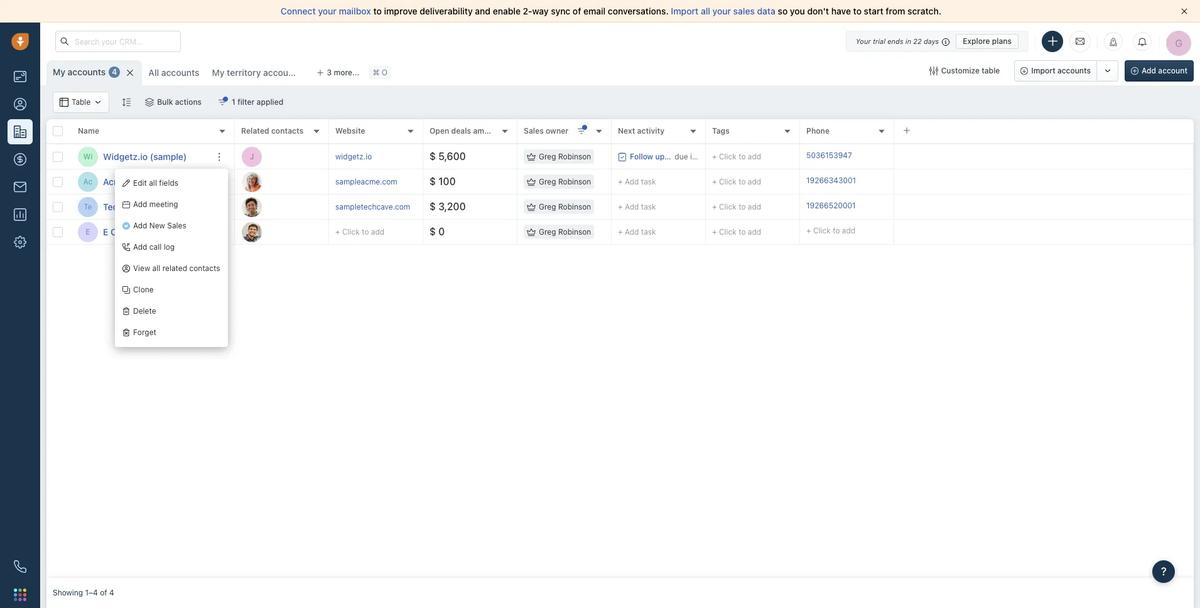 Task type: describe. For each thing, give the bounding box(es) containing it.
clone
[[133, 285, 154, 295]]

+ click to add for $ 0
[[712, 227, 762, 237]]

related
[[241, 127, 269, 136]]

0 vertical spatial all
[[701, 6, 710, 16]]

your trial ends in 22 days
[[856, 37, 939, 45]]

bulk
[[157, 97, 173, 107]]

e for e
[[86, 227, 90, 237]]

1 filter applied button
[[210, 92, 292, 113]]

0 vertical spatial days
[[924, 37, 939, 45]]

task for $ 0
[[641, 227, 656, 237]]

click for $ 100
[[719, 177, 737, 187]]

techcave (sample) link
[[103, 201, 181, 213]]

log
[[164, 243, 175, 252]]

Search your CRM... text field
[[55, 31, 181, 52]]

add for $ 5,600
[[748, 152, 762, 161]]

sync
[[551, 6, 571, 16]]

customize table button
[[921, 60, 1008, 82]]

robinson for $ 5,600
[[558, 152, 591, 161]]

my accounts link
[[53, 66, 106, 79]]

corp
[[111, 226, 131, 237]]

next activity
[[618, 127, 665, 136]]

ac
[[83, 177, 93, 187]]

next
[[618, 127, 635, 136]]

ends
[[888, 37, 904, 45]]

e corp (sample) link
[[103, 226, 170, 238]]

due
[[675, 152, 688, 161]]

add account button
[[1125, 60, 1194, 82]]

edit
[[133, 179, 147, 188]]

accounts for my
[[68, 67, 106, 77]]

so
[[778, 6, 788, 16]]

connect your mailbox to improve deliverability and enable 2-way sync of email conversations. import all your sales data so you don't have to start from scratch.
[[281, 6, 942, 16]]

greg for 5,600
[[539, 152, 556, 161]]

close image
[[1182, 8, 1188, 14]]

2 your from the left
[[713, 6, 731, 16]]

forget
[[133, 328, 156, 338]]

delete
[[133, 307, 156, 316]]

wi
[[83, 152, 93, 161]]

view
[[133, 264, 150, 274]]

inc
[[129, 176, 141, 187]]

improve
[[384, 6, 417, 16]]

press space to select this row. row containing techcave (sample)
[[46, 195, 235, 220]]

explore
[[963, 36, 990, 46]]

style_myh0__igzzd8unmi image
[[122, 98, 131, 106]]

actions
[[175, 97, 202, 107]]

cell for $ 5,600
[[895, 144, 1194, 169]]

days inside press space to select this row. row
[[705, 152, 722, 161]]

deliverability
[[420, 6, 473, 16]]

related
[[162, 264, 187, 274]]

22
[[914, 37, 922, 45]]

task for $ 3,200
[[641, 202, 656, 211]]

table
[[72, 98, 91, 107]]

greg robinson for $ 0
[[539, 227, 591, 237]]

o
[[382, 68, 388, 78]]

$ for $ 3,200
[[430, 201, 436, 212]]

you
[[790, 6, 805, 16]]

scratch.
[[908, 6, 942, 16]]

greg robinson for $ 3,200
[[539, 202, 591, 212]]

click for $ 3,200
[[719, 202, 737, 212]]

open deals amount
[[430, 127, 501, 136]]

my for my territory accounts
[[212, 67, 225, 78]]

explore plans
[[963, 36, 1012, 46]]

19266520001
[[807, 201, 856, 210]]

more...
[[334, 68, 360, 77]]

+ add task for $ 100
[[618, 177, 656, 186]]

greg robinson for $ 100
[[539, 177, 591, 187]]

accounts for all
[[161, 67, 199, 78]]

0 vertical spatial in
[[906, 37, 912, 45]]

filter
[[238, 97, 255, 107]]

edit all fields
[[133, 179, 178, 188]]

add inside button
[[1142, 66, 1157, 75]]

table
[[982, 66, 1000, 75]]

click for $ 0
[[719, 227, 737, 237]]

applied
[[257, 97, 283, 107]]

3 more... button
[[309, 64, 366, 82]]

territory
[[227, 67, 261, 78]]

acme inc (sample)
[[103, 176, 180, 187]]

menu containing edit all fields
[[115, 169, 228, 347]]

plans
[[992, 36, 1012, 46]]

click for $ 5,600
[[719, 152, 737, 161]]

open
[[430, 127, 449, 136]]

robinson for $ 3,200
[[558, 202, 591, 212]]

0 vertical spatial import
[[671, 6, 699, 16]]

add for $ 0
[[748, 227, 762, 237]]

3 more...
[[327, 68, 360, 77]]

1 horizontal spatial container_wx8msf4aqz5i3rn1 image
[[618, 152, 627, 161]]

sales inside menu
[[167, 221, 186, 231]]

accounts for import
[[1058, 66, 1091, 75]]

related contacts
[[241, 127, 304, 136]]

bulk actions
[[157, 97, 202, 107]]

in inside press space to select this row. row
[[690, 152, 697, 161]]

2-
[[523, 6, 532, 16]]

0 horizontal spatial container_wx8msf4aqz5i3rn1 image
[[527, 203, 536, 211]]

container_wx8msf4aqz5i3rn1 image inside 1 filter applied button
[[218, 98, 227, 107]]

phone element
[[8, 555, 33, 580]]

website
[[335, 127, 365, 136]]

contacts inside grid
[[271, 127, 304, 136]]

1 your from the left
[[318, 6, 337, 16]]

l image
[[242, 172, 262, 192]]

widgetz.io (sample) link
[[103, 150, 187, 163]]

sampletechcave.com
[[335, 202, 410, 212]]

don't
[[808, 6, 829, 16]]

call
[[149, 243, 162, 252]]

connect
[[281, 6, 316, 16]]

+ click to add for $ 5,600
[[712, 152, 762, 161]]

start
[[864, 6, 884, 16]]

press space to select this row. row containing $ 100
[[235, 170, 1194, 195]]

widgetz.io
[[335, 152, 372, 161]]

$ for $ 100
[[430, 176, 436, 187]]

import accounts
[[1032, 66, 1091, 75]]

showing
[[53, 589, 83, 598]]

1 vertical spatial contacts
[[189, 264, 220, 274]]

showing 1–4 of 4
[[53, 589, 114, 598]]

add meeting
[[133, 200, 178, 209]]

email image
[[1076, 36, 1085, 47]]

add for $ 3,200
[[748, 202, 762, 212]]

+ add task for $ 0
[[618, 227, 656, 237]]

te
[[84, 202, 92, 212]]



Task type: locate. For each thing, give the bounding box(es) containing it.
widgetz.io
[[103, 151, 148, 162]]

cell for $ 100
[[895, 170, 1194, 194]]

2 greg from the top
[[539, 177, 556, 187]]

2 row group from the left
[[235, 144, 1194, 245]]

my left territory
[[212, 67, 225, 78]]

days right 22
[[924, 37, 939, 45]]

from
[[886, 6, 906, 16]]

due in 2 days
[[675, 152, 722, 161]]

0 horizontal spatial of
[[100, 589, 107, 598]]

0 vertical spatial contacts
[[271, 127, 304, 136]]

meeting
[[149, 200, 178, 209]]

my territory accounts button
[[206, 60, 306, 85], [212, 67, 301, 78]]

greg
[[539, 152, 556, 161], [539, 177, 556, 187], [539, 202, 556, 212], [539, 227, 556, 237]]

add
[[1142, 66, 1157, 75], [625, 177, 639, 186], [133, 200, 147, 209], [625, 202, 639, 211], [133, 221, 147, 231], [625, 227, 639, 237], [133, 243, 147, 252]]

3
[[327, 68, 332, 77]]

2 vertical spatial + add task
[[618, 227, 656, 237]]

1 horizontal spatial of
[[573, 6, 581, 16]]

greg for 0
[[539, 227, 556, 237]]

2 robinson from the top
[[558, 177, 591, 187]]

sales inside grid
[[524, 127, 544, 136]]

4 inside the my accounts 4
[[112, 67, 117, 77]]

1 vertical spatial 4
[[109, 589, 114, 598]]

connect your mailbox link
[[281, 6, 373, 16]]

container_wx8msf4aqz5i3rn1 image
[[60, 98, 68, 107], [94, 98, 103, 107], [145, 98, 154, 107], [218, 98, 227, 107], [527, 152, 536, 161], [527, 177, 536, 186], [527, 228, 536, 237]]

1 horizontal spatial sales
[[524, 127, 544, 136]]

cell for $ 3,200
[[895, 195, 1194, 219]]

1 vertical spatial import
[[1032, 66, 1056, 75]]

0 vertical spatial container_wx8msf4aqz5i3rn1 image
[[929, 67, 938, 75]]

1 vertical spatial task
[[641, 202, 656, 211]]

s image
[[242, 197, 262, 217]]

name
[[78, 127, 99, 136]]

⌘ o
[[373, 68, 388, 78]]

3 greg from the top
[[539, 202, 556, 212]]

1 filter applied
[[232, 97, 283, 107]]

$ left 0
[[430, 226, 436, 238]]

0 horizontal spatial e
[[86, 227, 90, 237]]

2 vertical spatial task
[[641, 227, 656, 237]]

2 greg robinson from the top
[[539, 177, 591, 187]]

1 horizontal spatial my
[[212, 67, 225, 78]]

2 vertical spatial all
[[152, 264, 160, 274]]

contacts
[[271, 127, 304, 136], [189, 264, 220, 274]]

0 horizontal spatial in
[[690, 152, 697, 161]]

your
[[856, 37, 871, 45]]

customize table
[[941, 66, 1000, 75]]

all for fields
[[149, 179, 157, 188]]

techcave
[[103, 201, 142, 212]]

sampletechcave.com link
[[335, 202, 410, 212]]

contacts right related
[[271, 127, 304, 136]]

$ left 3,200
[[430, 201, 436, 212]]

import accounts group
[[1015, 60, 1119, 82]]

$ 0
[[430, 226, 445, 238]]

(sample)
[[150, 151, 187, 162], [144, 176, 180, 187], [144, 201, 181, 212], [133, 226, 170, 237]]

robinson for $ 0
[[558, 227, 591, 237]]

1 horizontal spatial your
[[713, 6, 731, 16]]

3 + add task from the top
[[618, 227, 656, 237]]

phone image
[[14, 561, 26, 574]]

greg for 100
[[539, 177, 556, 187]]

0 horizontal spatial my
[[53, 67, 65, 77]]

press space to select this row. row containing e corp (sample)
[[46, 220, 235, 245]]

amount
[[473, 127, 501, 136]]

4 cell from the top
[[895, 220, 1194, 244]]

accounts down email icon
[[1058, 66, 1091, 75]]

sales owner
[[524, 127, 569, 136]]

grid containing $ 5,600
[[46, 118, 1194, 579]]

press space to select this row. row containing acme inc (sample)
[[46, 170, 235, 195]]

acme inc (sample) link
[[103, 176, 180, 188]]

1 vertical spatial of
[[100, 589, 107, 598]]

0 vertical spatial + add task
[[618, 177, 656, 186]]

1 row group from the left
[[46, 144, 235, 245]]

tags
[[712, 127, 730, 136]]

$ 5,600
[[430, 151, 466, 162]]

4
[[112, 67, 117, 77], [109, 589, 114, 598]]

$ for $ 0
[[430, 226, 436, 238]]

acme
[[103, 176, 126, 187]]

press space to select this row. row containing widgetz.io (sample)
[[46, 144, 235, 170]]

0
[[439, 226, 445, 238]]

import inside button
[[1032, 66, 1056, 75]]

conversations.
[[608, 6, 669, 16]]

1 vertical spatial all
[[149, 179, 157, 188]]

add new sales
[[133, 221, 186, 231]]

+ click to add
[[712, 152, 762, 161], [712, 177, 762, 187], [712, 202, 762, 212], [807, 226, 856, 235], [335, 227, 385, 237], [712, 227, 762, 237]]

100
[[439, 176, 456, 187]]

2 $ from the top
[[430, 176, 436, 187]]

0 horizontal spatial days
[[705, 152, 722, 161]]

container_wx8msf4aqz5i3rn1 image inside customize table button
[[929, 67, 938, 75]]

widgetz.io link
[[335, 152, 372, 161]]

+ click to add for $ 3,200
[[712, 202, 762, 212]]

+ add task for $ 3,200
[[618, 202, 656, 211]]

1 greg from the top
[[539, 152, 556, 161]]

grid
[[46, 118, 1194, 579]]

import accounts button
[[1015, 60, 1097, 82]]

row group containing $ 5,600
[[235, 144, 1194, 245]]

0 vertical spatial task
[[641, 177, 656, 186]]

press space to select this row. row
[[46, 144, 235, 170], [235, 144, 1194, 170], [46, 170, 235, 195], [235, 170, 1194, 195], [46, 195, 235, 220], [235, 195, 1194, 220], [46, 220, 235, 245], [235, 220, 1194, 245]]

1 cell from the top
[[895, 144, 1194, 169]]

my for my accounts 4
[[53, 67, 65, 77]]

accounts
[[1058, 66, 1091, 75], [68, 67, 106, 77], [161, 67, 199, 78], [263, 67, 301, 78]]

greg for 3,200
[[539, 202, 556, 212]]

1 horizontal spatial import
[[1032, 66, 1056, 75]]

3 greg robinson from the top
[[539, 202, 591, 212]]

j image
[[242, 222, 262, 242]]

cell
[[895, 144, 1194, 169], [895, 170, 1194, 194], [895, 195, 1194, 219], [895, 220, 1194, 244]]

row group
[[46, 144, 235, 245], [235, 144, 1194, 245]]

e
[[103, 226, 108, 237], [86, 227, 90, 237]]

1 $ from the top
[[430, 151, 436, 162]]

1 task from the top
[[641, 177, 656, 186]]

days right 2
[[705, 152, 722, 161]]

import all your sales data link
[[671, 6, 778, 16]]

4 robinson from the top
[[558, 227, 591, 237]]

2 cell from the top
[[895, 170, 1194, 194]]

contacts right the related
[[189, 264, 220, 274]]

sampleacme.com
[[335, 177, 397, 187]]

e left corp
[[103, 226, 108, 237]]

container_wx8msf4aqz5i3rn1 image inside bulk actions button
[[145, 98, 154, 107]]

3 $ from the top
[[430, 201, 436, 212]]

1 robinson from the top
[[558, 152, 591, 161]]

1 vertical spatial days
[[705, 152, 722, 161]]

freshworks switcher image
[[14, 589, 26, 602]]

0 vertical spatial of
[[573, 6, 581, 16]]

+
[[712, 152, 717, 161], [618, 177, 623, 186], [712, 177, 717, 187], [618, 202, 623, 211], [712, 202, 717, 212], [807, 226, 811, 235], [618, 227, 623, 237], [335, 227, 340, 237], [712, 227, 717, 237]]

1 horizontal spatial e
[[103, 226, 108, 237]]

sampleacme.com link
[[335, 177, 397, 187]]

4 right 1–4
[[109, 589, 114, 598]]

sales
[[524, 127, 544, 136], [167, 221, 186, 231]]

accounts right all
[[161, 67, 199, 78]]

in
[[906, 37, 912, 45], [690, 152, 697, 161]]

row group containing widgetz.io (sample)
[[46, 144, 235, 245]]

e down te
[[86, 227, 90, 237]]

4 $ from the top
[[430, 226, 436, 238]]

3 cell from the top
[[895, 195, 1194, 219]]

1 vertical spatial + add task
[[618, 202, 656, 211]]

of right 1–4
[[100, 589, 107, 598]]

1 horizontal spatial days
[[924, 37, 939, 45]]

all right view
[[152, 264, 160, 274]]

account
[[1159, 66, 1188, 75]]

2 task from the top
[[641, 202, 656, 211]]

mailbox
[[339, 6, 371, 16]]

1 vertical spatial sales
[[167, 221, 186, 231]]

1 horizontal spatial in
[[906, 37, 912, 45]]

j
[[250, 152, 254, 161]]

add for $ 100
[[748, 177, 762, 187]]

import
[[671, 6, 699, 16], [1032, 66, 1056, 75]]

cell for $ 0
[[895, 220, 1194, 244]]

+ click to add for $ 100
[[712, 177, 762, 187]]

sales left owner
[[524, 127, 544, 136]]

$ 100
[[430, 176, 456, 187]]

all accounts button
[[142, 60, 206, 85], [148, 67, 199, 78]]

owner
[[546, 127, 569, 136]]

add account
[[1142, 66, 1188, 75]]

$ left 100 on the top of the page
[[430, 176, 436, 187]]

bulk actions button
[[137, 92, 210, 113]]

press space to select this row. row containing $ 5,600
[[235, 144, 1194, 170]]

all for related
[[152, 264, 160, 274]]

my territory accounts
[[212, 67, 301, 78]]

all
[[701, 6, 710, 16], [149, 179, 157, 188], [152, 264, 160, 274]]

4 down 'search your crm...' text field
[[112, 67, 117, 77]]

accounts up table at the left top of page
[[68, 67, 106, 77]]

1–4
[[85, 589, 98, 598]]

4 greg from the top
[[539, 227, 556, 237]]

5,600
[[439, 151, 466, 162]]

2 + add task from the top
[[618, 202, 656, 211]]

2 horizontal spatial container_wx8msf4aqz5i3rn1 image
[[929, 67, 938, 75]]

accounts up applied
[[263, 67, 301, 78]]

add call log
[[133, 243, 175, 252]]

3 task from the top
[[641, 227, 656, 237]]

data
[[757, 6, 776, 16]]

robinson
[[558, 152, 591, 161], [558, 177, 591, 187], [558, 202, 591, 212], [558, 227, 591, 237]]

1 vertical spatial in
[[690, 152, 697, 161]]

of right sync at the top of page
[[573, 6, 581, 16]]

days
[[924, 37, 939, 45], [705, 152, 722, 161]]

sales
[[734, 6, 755, 16]]

0 horizontal spatial import
[[671, 6, 699, 16]]

0 horizontal spatial contacts
[[189, 264, 220, 274]]

press space to select this row. row containing $ 0
[[235, 220, 1194, 245]]

your
[[318, 6, 337, 16], [713, 6, 731, 16]]

greg robinson for $ 5,600
[[539, 152, 591, 161]]

activity
[[637, 127, 665, 136]]

$ 3,200
[[430, 201, 466, 212]]

techcave (sample)
[[103, 201, 181, 212]]

customize
[[941, 66, 980, 75]]

phone
[[807, 127, 830, 136]]

1 + add task from the top
[[618, 177, 656, 186]]

robinson for $ 100
[[558, 177, 591, 187]]

4 greg robinson from the top
[[539, 227, 591, 237]]

enable
[[493, 6, 521, 16]]

1 horizontal spatial contacts
[[271, 127, 304, 136]]

0 vertical spatial sales
[[524, 127, 544, 136]]

0 vertical spatial 4
[[112, 67, 117, 77]]

1 greg robinson from the top
[[539, 152, 591, 161]]

widgetz.io (sample)
[[103, 151, 187, 162]]

0 horizontal spatial your
[[318, 6, 337, 16]]

press space to select this row. row containing $ 3,200
[[235, 195, 1194, 220]]

menu
[[115, 169, 228, 347]]

sales right new
[[167, 221, 186, 231]]

your left sales
[[713, 6, 731, 16]]

in left 2
[[690, 152, 697, 161]]

0 horizontal spatial sales
[[167, 221, 186, 231]]

name column header
[[72, 119, 235, 144]]

1 vertical spatial container_wx8msf4aqz5i3rn1 image
[[618, 152, 627, 161]]

e for e corp (sample)
[[103, 226, 108, 237]]

in left 22
[[906, 37, 912, 45]]

$ left 5,600
[[430, 151, 436, 162]]

all left sales
[[701, 6, 710, 16]]

accounts inside button
[[1058, 66, 1091, 75]]

your left mailbox
[[318, 6, 337, 16]]

all accounts
[[148, 67, 199, 78]]

3 robinson from the top
[[558, 202, 591, 212]]

have
[[832, 6, 851, 16]]

my up table dropdown button
[[53, 67, 65, 77]]

container_wx8msf4aqz5i3rn1 image
[[929, 67, 938, 75], [618, 152, 627, 161], [527, 203, 536, 211]]

deals
[[451, 127, 471, 136]]

19266520001 link
[[807, 200, 856, 214]]

$ for $ 5,600
[[430, 151, 436, 162]]

task for $ 100
[[641, 177, 656, 186]]

of
[[573, 6, 581, 16], [100, 589, 107, 598]]

2
[[699, 152, 703, 161]]

view all related contacts
[[133, 264, 220, 274]]

all right the edit
[[149, 179, 157, 188]]

name row
[[46, 119, 235, 144]]

2 vertical spatial container_wx8msf4aqz5i3rn1 image
[[527, 203, 536, 211]]

e corp (sample)
[[103, 226, 170, 237]]



Task type: vqa. For each thing, say whether or not it's contained in the screenshot.
Delete at the bottom of page
yes



